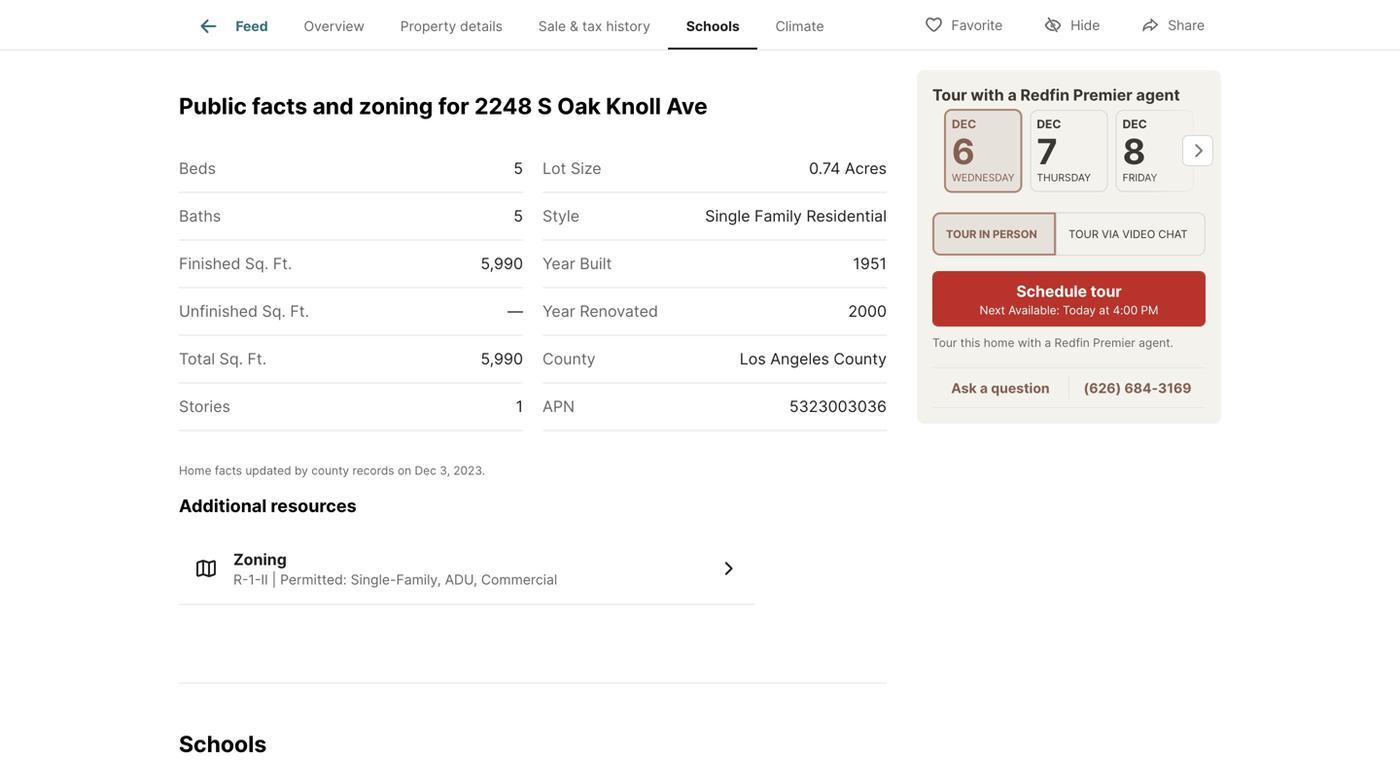 Task type: vqa. For each thing, say whether or not it's contained in the screenshot.
information
no



Task type: locate. For each thing, give the bounding box(es) containing it.
1 vertical spatial 5
[[514, 207, 523, 226]]

climate tab
[[758, 3, 842, 50]]

5 left 'style'
[[514, 207, 523, 226]]

home facts updated by county records on dec 3, 2023 .
[[179, 464, 485, 478]]

1 5 from the top
[[514, 159, 523, 178]]

r-
[[233, 572, 248, 589]]

5 for baths
[[514, 207, 523, 226]]

acres
[[845, 159, 887, 178]]

2 vertical spatial a
[[980, 380, 988, 397]]

baths
[[179, 207, 221, 226]]

dec 6 wednesday
[[952, 117, 1015, 184]]

1 vertical spatial 5,990
[[481, 350, 523, 369]]

dec left 3,
[[415, 464, 436, 478]]

1 vertical spatial year
[[543, 302, 575, 321]]

climate
[[776, 18, 824, 34]]

7
[[1037, 130, 1058, 173]]

apn
[[543, 397, 575, 416]]

list box
[[933, 212, 1206, 256]]

tour up 6
[[933, 86, 967, 105]]

sq. right "total"
[[219, 350, 243, 369]]

0 vertical spatial sq.
[[245, 254, 269, 273]]

dec inside dec 7 thursday
[[1037, 117, 1061, 131]]

1 horizontal spatial county
[[834, 350, 887, 369]]

1-
[[248, 572, 261, 589]]

public
[[179, 92, 247, 120]]

county up apn
[[543, 350, 596, 369]]

2 year from the top
[[543, 302, 575, 321]]

0 horizontal spatial county
[[543, 350, 596, 369]]

1
[[516, 397, 523, 416]]

with up dec 6 wednesday
[[971, 86, 1004, 105]]

facts
[[252, 92, 307, 120], [215, 464, 242, 478]]

ft. down unfinished sq. ft.
[[248, 350, 267, 369]]

available:
[[1009, 304, 1060, 318]]

next image
[[1183, 135, 1214, 166]]

3,
[[440, 464, 450, 478]]

0 vertical spatial ft.
[[273, 254, 292, 273]]

renovated
[[580, 302, 658, 321]]

1 vertical spatial redfin
[[1055, 336, 1090, 350]]

with
[[971, 86, 1004, 105], [1018, 336, 1042, 350]]

adu,
[[445, 572, 477, 589]]

premier left agent
[[1073, 86, 1133, 105]]

tour for tour with a redfin premier agent
[[933, 86, 967, 105]]

dec down tour with a redfin premier agent
[[1037, 117, 1061, 131]]

dec up wednesday
[[952, 117, 977, 131]]

a up dec 6 wednesday
[[1008, 86, 1017, 105]]

premier down at
[[1093, 336, 1136, 350]]

0 vertical spatial premier
[[1073, 86, 1133, 105]]

county down 2000 at the right top
[[834, 350, 887, 369]]

property details tab
[[383, 3, 521, 50]]

5
[[514, 159, 523, 178], [514, 207, 523, 226]]

dec down agent
[[1123, 117, 1147, 131]]

dec 8 friday
[[1123, 117, 1158, 184]]

0 vertical spatial year
[[543, 254, 575, 273]]

sq.
[[245, 254, 269, 273], [262, 302, 286, 321], [219, 350, 243, 369]]

dec inside dec 8 friday
[[1123, 117, 1147, 131]]

0 horizontal spatial with
[[971, 86, 1004, 105]]

.
[[482, 464, 485, 478]]

agent
[[1136, 86, 1180, 105]]

1 horizontal spatial a
[[1008, 86, 1017, 105]]

lot
[[543, 159, 566, 178]]

a down available:
[[1045, 336, 1051, 350]]

with right home
[[1018, 336, 1042, 350]]

0 vertical spatial 5,990
[[481, 254, 523, 273]]

2 5 from the top
[[514, 207, 523, 226]]

facts right home
[[215, 464, 242, 478]]

dec
[[952, 117, 977, 131], [1037, 117, 1061, 131], [1123, 117, 1147, 131], [415, 464, 436, 478]]

1 horizontal spatial facts
[[252, 92, 307, 120]]

5,990 for finished sq. ft.
[[481, 254, 523, 273]]

on
[[398, 464, 412, 478]]

facts left and
[[252, 92, 307, 120]]

overview tab
[[286, 3, 383, 50]]

history
[[606, 18, 651, 34]]

dec inside dec 6 wednesday
[[952, 117, 977, 131]]

sq. right unfinished
[[262, 302, 286, 321]]

1 vertical spatial ft.
[[290, 302, 309, 321]]

tour
[[933, 86, 967, 105], [946, 227, 977, 241], [1069, 227, 1099, 241], [933, 336, 957, 350]]

zoning
[[233, 551, 287, 570]]

total sq. ft.
[[179, 350, 267, 369]]

5,990 for total sq. ft.
[[481, 350, 523, 369]]

1 vertical spatial with
[[1018, 336, 1042, 350]]

ft.
[[273, 254, 292, 273], [290, 302, 309, 321], [248, 350, 267, 369]]

None button
[[944, 109, 1022, 193], [1030, 110, 1108, 192], [1116, 110, 1194, 192], [944, 109, 1022, 193], [1030, 110, 1108, 192], [1116, 110, 1194, 192]]

0 horizontal spatial facts
[[215, 464, 242, 478]]

tour left this
[[933, 336, 957, 350]]

share button
[[1125, 4, 1221, 44]]

wednesday
[[952, 172, 1015, 184]]

ft. for unfinished sq. ft.
[[290, 302, 309, 321]]

0 vertical spatial 5
[[514, 159, 523, 178]]

ft. up unfinished sq. ft.
[[273, 254, 292, 273]]

2 vertical spatial sq.
[[219, 350, 243, 369]]

1 horizontal spatial with
[[1018, 336, 1042, 350]]

1 vertical spatial sq.
[[262, 302, 286, 321]]

style
[[543, 207, 580, 226]]

1 vertical spatial a
[[1045, 336, 1051, 350]]

tab list
[[179, 0, 858, 50]]

0 horizontal spatial a
[[980, 380, 988, 397]]

records
[[353, 464, 394, 478]]

a right ask
[[980, 380, 988, 397]]

1 year from the top
[[543, 254, 575, 273]]

2 vertical spatial ft.
[[248, 350, 267, 369]]

a
[[1008, 86, 1017, 105], [1045, 336, 1051, 350], [980, 380, 988, 397]]

facts for updated
[[215, 464, 242, 478]]

0 vertical spatial facts
[[252, 92, 307, 120]]

sq. right finished at the left top of page
[[245, 254, 269, 273]]

ii
[[261, 572, 268, 589]]

year left built
[[543, 254, 575, 273]]

single
[[705, 207, 750, 226]]

year right —
[[543, 302, 575, 321]]

via
[[1102, 227, 1120, 241]]

redfin up 7
[[1021, 86, 1070, 105]]

tour
[[1091, 282, 1122, 301]]

redfin
[[1021, 86, 1070, 105], [1055, 336, 1090, 350]]

tour left via in the top of the page
[[1069, 227, 1099, 241]]

total
[[179, 350, 215, 369]]

favorite
[[952, 17, 1003, 34]]

additional resources
[[179, 496, 357, 517]]

overview
[[304, 18, 365, 34]]

5 left 'lot'
[[514, 159, 523, 178]]

ave
[[666, 92, 708, 120]]

residential
[[807, 207, 887, 226]]

tour for tour this home with a redfin premier agent.
[[933, 336, 957, 350]]

2 5,990 from the top
[[481, 350, 523, 369]]

5,990
[[481, 254, 523, 273], [481, 350, 523, 369]]

tour left in
[[946, 227, 977, 241]]

redfin down today
[[1055, 336, 1090, 350]]

5,990 up —
[[481, 254, 523, 273]]

premier
[[1073, 86, 1133, 105], [1093, 336, 1136, 350]]

schedule tour next available: today at 4:00 pm
[[980, 282, 1159, 318]]

tour this home with a redfin premier agent.
[[933, 336, 1174, 350]]

1 vertical spatial facts
[[215, 464, 242, 478]]

sq. for finished
[[245, 254, 269, 273]]

0 vertical spatial with
[[971, 86, 1004, 105]]

schools
[[686, 18, 740, 34]]

1 5,990 from the top
[[481, 254, 523, 273]]

tour via video chat
[[1069, 227, 1188, 241]]

684-
[[1125, 380, 1158, 397]]

unfinished
[[179, 302, 258, 321]]

pm
[[1141, 304, 1159, 318]]

agent.
[[1139, 336, 1174, 350]]

0 vertical spatial redfin
[[1021, 86, 1070, 105]]

ft. down finished sq. ft.
[[290, 302, 309, 321]]

family
[[755, 207, 802, 226]]

5,990 down —
[[481, 350, 523, 369]]

dec for 8
[[1123, 117, 1147, 131]]



Task type: describe. For each thing, give the bounding box(es) containing it.
by
[[295, 464, 308, 478]]

ask a question
[[951, 380, 1050, 397]]

year for year renovated
[[543, 302, 575, 321]]

single family residential
[[705, 207, 887, 226]]

angeles
[[770, 350, 829, 369]]

ask a question link
[[951, 380, 1050, 397]]

(626) 684-3169
[[1084, 380, 1192, 397]]

at
[[1099, 304, 1110, 318]]

0 vertical spatial a
[[1008, 86, 1017, 105]]

share
[[1168, 17, 1205, 34]]

year for year built
[[543, 254, 575, 273]]

zoning
[[359, 92, 433, 120]]

list box containing tour in person
[[933, 212, 1206, 256]]

schools tab
[[668, 3, 758, 50]]

8
[[1123, 130, 1146, 173]]

sale & tax history tab
[[521, 3, 668, 50]]

tour in person
[[946, 227, 1037, 241]]

2248
[[475, 92, 532, 120]]

tax
[[582, 18, 602, 34]]

public facts and zoning for 2248 s oak knoll ave
[[179, 92, 708, 120]]

4:00
[[1113, 304, 1138, 318]]

thursday
[[1037, 172, 1091, 184]]

tour for tour via video chat
[[1069, 227, 1099, 241]]

next
[[980, 304, 1005, 318]]

dec for 6
[[952, 117, 977, 131]]

—
[[508, 302, 523, 321]]

2 horizontal spatial a
[[1045, 336, 1051, 350]]

commercial
[[481, 572, 557, 589]]

chat
[[1159, 227, 1188, 241]]

details
[[460, 18, 503, 34]]

1 vertical spatial premier
[[1093, 336, 1136, 350]]

hide
[[1071, 17, 1100, 34]]

feed
[[236, 18, 268, 34]]

home
[[984, 336, 1015, 350]]

tour with a redfin premier agent
[[933, 86, 1180, 105]]

3169
[[1158, 380, 1192, 397]]

year renovated
[[543, 302, 658, 321]]

0.74
[[809, 159, 841, 178]]

s
[[538, 92, 552, 120]]

2 county from the left
[[834, 350, 887, 369]]

(626) 684-3169 link
[[1084, 380, 1192, 397]]

tab list containing feed
[[179, 0, 858, 50]]

sq. for unfinished
[[262, 302, 286, 321]]

finished
[[179, 254, 241, 273]]

0.74 acres
[[809, 159, 887, 178]]

finished sq. ft.
[[179, 254, 292, 273]]

favorite button
[[908, 4, 1019, 44]]

dec for 7
[[1037, 117, 1061, 131]]

sale & tax history
[[539, 18, 651, 34]]

sq. for total
[[219, 350, 243, 369]]

lot size
[[543, 159, 602, 178]]

5323003036
[[790, 397, 887, 416]]

question
[[991, 380, 1050, 397]]

permitted:
[[280, 572, 347, 589]]

in
[[979, 227, 990, 241]]

los angeles county
[[740, 350, 887, 369]]

zoning r-1-ii | permitted: single-family, adu, commercial
[[233, 551, 557, 589]]

1 county from the left
[[543, 350, 596, 369]]

knoll
[[606, 92, 661, 120]]

los
[[740, 350, 766, 369]]

county
[[311, 464, 349, 478]]

1951
[[853, 254, 887, 273]]

ft. for finished sq. ft.
[[273, 254, 292, 273]]

size
[[571, 159, 602, 178]]

for
[[438, 92, 469, 120]]

this
[[961, 336, 981, 350]]

family,
[[396, 572, 441, 589]]

single-
[[351, 572, 396, 589]]

additional
[[179, 496, 267, 517]]

oak
[[557, 92, 601, 120]]

ask
[[951, 380, 977, 397]]

dec 7 thursday
[[1037, 117, 1091, 184]]

and
[[313, 92, 354, 120]]

2000
[[848, 302, 887, 321]]

hide button
[[1027, 4, 1117, 44]]

2023
[[453, 464, 482, 478]]

facts for and
[[252, 92, 307, 120]]

5 for beds
[[514, 159, 523, 178]]

beds
[[179, 159, 216, 178]]

property details
[[400, 18, 503, 34]]

home
[[179, 464, 211, 478]]

built
[[580, 254, 612, 273]]

|
[[272, 572, 276, 589]]

tour for tour in person
[[946, 227, 977, 241]]

sale
[[539, 18, 566, 34]]

friday
[[1123, 172, 1158, 184]]

updated
[[245, 464, 291, 478]]

feed link
[[197, 15, 268, 38]]

stories
[[179, 397, 230, 416]]

6
[[952, 130, 975, 173]]

resources
[[271, 496, 357, 517]]

ft. for total sq. ft.
[[248, 350, 267, 369]]



